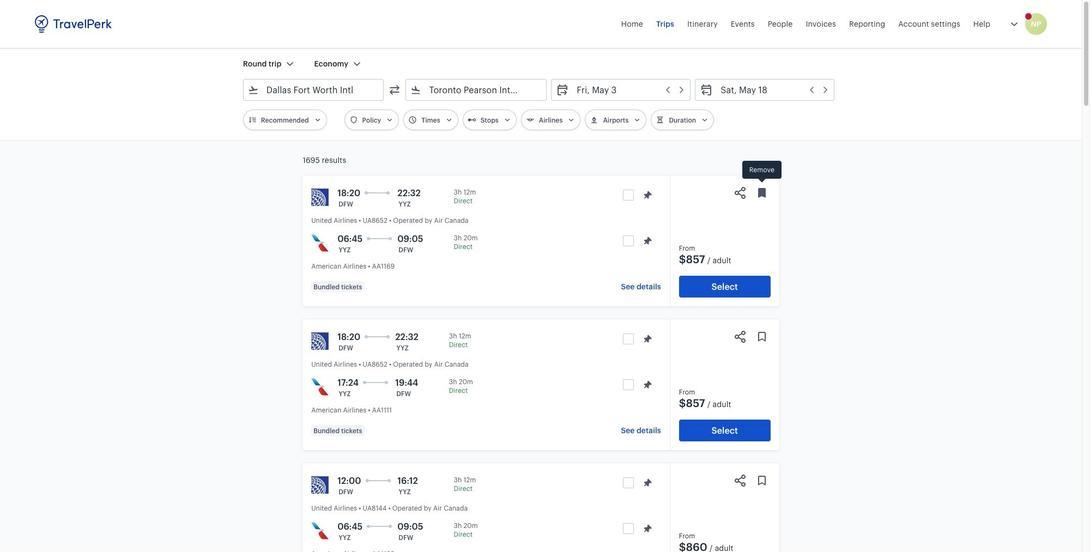 Task type: vqa. For each thing, say whether or not it's contained in the screenshot.
American Airlines image
yes



Task type: describe. For each thing, give the bounding box(es) containing it.
united airlines image for first american airlines icon from the bottom
[[311, 476, 329, 494]]

2 american airlines image from the top
[[311, 522, 329, 540]]

Depart field
[[569, 81, 686, 99]]



Task type: locate. For each thing, give the bounding box(es) containing it.
From search field
[[259, 81, 369, 99]]

1 vertical spatial united airlines image
[[311, 476, 329, 494]]

1 united airlines image from the top
[[311, 189, 329, 206]]

1 american airlines image from the top
[[311, 378, 329, 396]]

american airlines image
[[311, 378, 329, 396], [311, 522, 329, 540]]

0 vertical spatial american airlines image
[[311, 378, 329, 396]]

united airlines image
[[311, 189, 329, 206], [311, 476, 329, 494]]

tooltip
[[743, 161, 782, 184]]

united airlines image
[[311, 333, 329, 350]]

united airlines image for american airlines image
[[311, 189, 329, 206]]

To search field
[[422, 81, 532, 99]]

american airlines image
[[311, 234, 329, 252]]

0 vertical spatial united airlines image
[[311, 189, 329, 206]]

1 vertical spatial american airlines image
[[311, 522, 329, 540]]

Return field
[[713, 81, 830, 99]]

2 united airlines image from the top
[[311, 476, 329, 494]]



